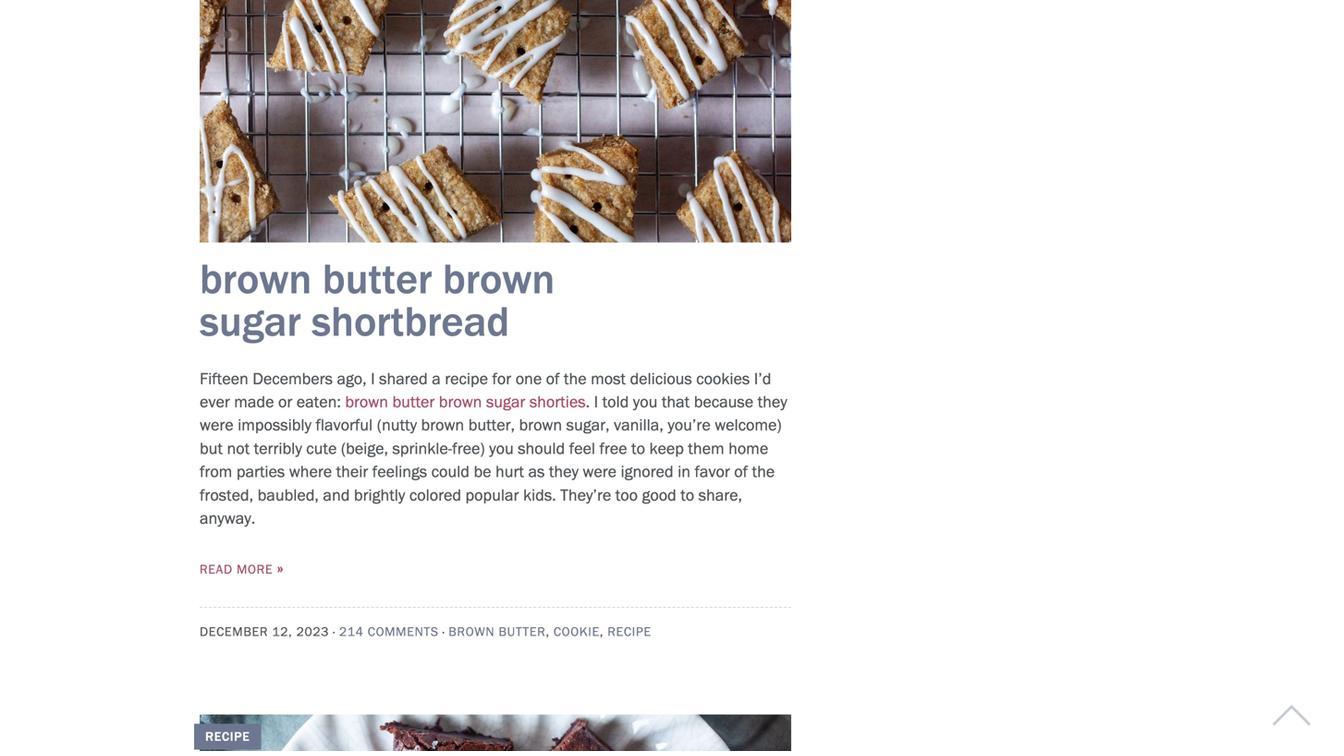 Task type: locate. For each thing, give the bounding box(es) containing it.
1 horizontal spatial ,
[[600, 624, 604, 640]]

i right ago,
[[371, 369, 375, 389]]

None search field
[[75, 44, 1203, 101]]

colored
[[409, 485, 461, 505]]

ever
[[200, 392, 230, 412]]

they down i'd
[[758, 392, 787, 412]]

0 vertical spatial butter
[[322, 253, 432, 304]]

recipe
[[608, 624, 652, 640], [205, 729, 250, 745]]

you up vanilla,
[[633, 392, 658, 412]]

eaten:
[[297, 392, 341, 412]]

0 vertical spatial they
[[758, 392, 787, 412]]

a
[[432, 369, 441, 389]]

1 horizontal spatial of
[[734, 462, 748, 482]]

to
[[631, 439, 645, 458], [681, 485, 694, 505]]

1 vertical spatial of
[[734, 462, 748, 482]]

that
[[662, 392, 690, 412]]

comments
[[368, 624, 439, 640]]

1 vertical spatial they
[[549, 462, 579, 482]]

the inside . i told you that because they were impossibly flavorful (nutty brown butter, brown sugar, vanilla, you're welcome) but not terribly cute (beige, sprinkle-free) you should feel free to keep them home from parties where their feelings could be hurt as they were ignored in favor of the frosted, baubled, and brightly colored popular kids. they're too good to share, anyway.
[[752, 462, 775, 482]]

0 vertical spatial i
[[371, 369, 375, 389]]

i right .
[[594, 392, 598, 412]]

share,
[[699, 485, 742, 505]]

to down vanilla,
[[631, 439, 645, 458]]

the down home
[[752, 462, 775, 482]]

2023
[[296, 624, 329, 640]]

, right butter at the bottom of the page
[[600, 624, 604, 640]]

,
[[546, 624, 550, 640], [600, 624, 604, 640]]

of inside . i told you that because they were impossibly flavorful (nutty brown butter, brown sugar, vanilla, you're welcome) but not terribly cute (beige, sprinkle-free) you should feel free to keep them home from parties where their feelings could be hurt as they were ignored in favor of the frosted, baubled, and brightly colored popular kids. they're too good to share, anyway.
[[734, 462, 748, 482]]

from
[[200, 462, 232, 482]]

0 horizontal spatial of
[[546, 369, 560, 389]]

they
[[758, 392, 787, 412], [549, 462, 579, 482]]

were down the ever
[[200, 415, 234, 435]]

told
[[602, 392, 629, 412]]

brown butter brown sugar shorties link
[[345, 392, 586, 412]]

1 horizontal spatial they
[[758, 392, 787, 412]]

flavorful
[[316, 415, 373, 435]]

brown butter brown sugar shortbread
[[200, 253, 555, 347]]

1 , from the left
[[546, 624, 550, 640]]

1 vertical spatial were
[[583, 462, 617, 482]]

more
[[237, 562, 273, 578]]

sugar,
[[566, 415, 610, 435]]

1 horizontal spatial to
[[681, 485, 694, 505]]

shorties
[[530, 392, 586, 412]]

good
[[642, 485, 677, 505]]

the
[[564, 369, 587, 389], [752, 462, 775, 482]]

where
[[289, 462, 332, 482]]

you up hurt
[[489, 439, 514, 458]]

welcome)
[[715, 415, 782, 435]]

of down home
[[734, 462, 748, 482]]

cute
[[306, 439, 337, 458]]

1 horizontal spatial i
[[594, 392, 598, 412]]

(beige,
[[341, 439, 388, 458]]

terribly
[[254, 439, 302, 458]]

butter
[[499, 624, 546, 640]]

1 horizontal spatial you
[[633, 392, 658, 412]]

to down in
[[681, 485, 694, 505]]

baubled,
[[258, 485, 319, 505]]

0 horizontal spatial were
[[200, 415, 234, 435]]

butter inside brown butter brown sugar shortbread
[[322, 253, 432, 304]]

0 horizontal spatial recipe
[[205, 729, 250, 745]]

1 vertical spatial i
[[594, 392, 598, 412]]

you
[[633, 392, 658, 412], [489, 439, 514, 458]]

0 vertical spatial of
[[546, 369, 560, 389]]

ignored
[[621, 462, 674, 482]]

1 horizontal spatial the
[[752, 462, 775, 482]]

because
[[694, 392, 754, 412]]

0 horizontal spatial ,
[[546, 624, 550, 640]]

keep
[[649, 439, 684, 458]]

i
[[371, 369, 375, 389], [594, 392, 598, 412]]

they right as
[[549, 462, 579, 482]]

0 vertical spatial recipe link
[[608, 624, 652, 640]]

0 vertical spatial to
[[631, 439, 645, 458]]

1 vertical spatial butter
[[392, 392, 435, 412]]

cookie link
[[554, 624, 600, 640]]

or
[[278, 392, 292, 412]]

parties
[[237, 462, 285, 482]]

one
[[516, 369, 542, 389]]

recipe link
[[608, 624, 652, 640], [194, 715, 791, 752]]

0 vertical spatial recipe
[[608, 624, 652, 640]]

not
[[227, 439, 250, 458]]

0 vertical spatial were
[[200, 415, 234, 435]]

feel
[[569, 439, 595, 458]]

shared
[[379, 369, 428, 389]]

brown butter brown sugar shorties
[[345, 392, 586, 412]]

recipe
[[445, 369, 488, 389]]

made
[[234, 392, 274, 412]]

delicious
[[630, 369, 692, 389]]

, left cookie link
[[546, 624, 550, 640]]

the up .
[[564, 369, 587, 389]]

were down free
[[583, 462, 617, 482]]

1 vertical spatial to
[[681, 485, 694, 505]]

214 comments link
[[339, 624, 439, 640]]

0 horizontal spatial i
[[371, 369, 375, 389]]

hurt
[[496, 462, 524, 482]]

0 vertical spatial the
[[564, 369, 587, 389]]

home
[[729, 439, 768, 458]]

1 vertical spatial you
[[489, 439, 514, 458]]

be
[[474, 462, 491, 482]]

butter,
[[468, 415, 515, 435]]

1 vertical spatial the
[[752, 462, 775, 482]]

0 horizontal spatial you
[[489, 439, 514, 458]]

1 horizontal spatial recipe
[[608, 624, 652, 640]]

december 12, 2023
[[200, 624, 329, 640]]

of
[[546, 369, 560, 389], [734, 462, 748, 482]]

brown
[[200, 253, 312, 304], [443, 253, 555, 304], [345, 392, 388, 412], [439, 392, 482, 412], [421, 415, 464, 435], [519, 415, 562, 435]]

of up shorties
[[546, 369, 560, 389]]

and
[[323, 485, 350, 505]]

(nutty
[[377, 415, 417, 435]]

of inside fifteen decembers ago, i shared a recipe for one of the most delicious cookies i'd ever made or eaten:
[[546, 369, 560, 389]]

the inside fifteen decembers ago, i shared a recipe for one of the most delicious cookies i'd ever made or eaten:
[[564, 369, 587, 389]]

were
[[200, 415, 234, 435], [583, 462, 617, 482]]

butter
[[322, 253, 432, 304], [392, 392, 435, 412]]

frosted,
[[200, 485, 253, 505]]

0 horizontal spatial the
[[564, 369, 587, 389]]



Task type: vqa. For each thing, say whether or not it's contained in the screenshot.
6
no



Task type: describe. For each thing, give the bounding box(es) containing it.
them
[[688, 439, 724, 458]]

sprinkle-
[[392, 439, 452, 458]]

0 vertical spatial you
[[633, 392, 658, 412]]

their
[[336, 462, 368, 482]]

impossibly
[[238, 415, 312, 435]]

should
[[518, 439, 565, 458]]

i inside fifteen decembers ago, i shared a recipe for one of the most delicious cookies i'd ever made or eaten:
[[371, 369, 375, 389]]

cookie
[[554, 624, 600, 640]]

butter for sugar
[[392, 392, 435, 412]]

2 , from the left
[[600, 624, 604, 640]]

ago,
[[337, 369, 367, 389]]

you're
[[668, 415, 711, 435]]

1 vertical spatial recipe link
[[194, 715, 791, 752]]

0 horizontal spatial they
[[549, 462, 579, 482]]

brown
[[449, 624, 495, 640]]

feelings
[[372, 462, 427, 482]]

too
[[616, 485, 638, 505]]

free)
[[452, 439, 485, 458]]

fifteen decembers ago, i shared a recipe for one of the most delicious cookies i'd ever made or eaten:
[[200, 369, 771, 412]]

decembers
[[253, 369, 333, 389]]

12,
[[272, 624, 293, 640]]

214 comments
[[339, 624, 439, 640]]

1 vertical spatial recipe
[[205, 729, 250, 745]]

i inside . i told you that because they were impossibly flavorful (nutty brown butter, brown sugar, vanilla, you're welcome) but not terribly cute (beige, sprinkle-free) you should feel free to keep them home from parties where their feelings could be hurt as they were ignored in favor of the frosted, baubled, and brightly colored popular kids. they're too good to share, anyway.
[[594, 392, 598, 412]]

butter for sugar shortbread
[[322, 253, 432, 304]]

fifteen
[[200, 369, 248, 389]]

cookies
[[696, 369, 750, 389]]

sugar shortbread
[[200, 295, 510, 347]]

but
[[200, 439, 223, 458]]

1 horizontal spatial were
[[583, 462, 617, 482]]

they're
[[560, 485, 611, 505]]

december
[[200, 624, 268, 640]]

in
[[678, 462, 691, 482]]

for
[[492, 369, 511, 389]]

could
[[431, 462, 470, 482]]

vanilla,
[[614, 415, 664, 435]]

free
[[600, 439, 627, 458]]

214
[[339, 624, 364, 640]]

most
[[591, 369, 626, 389]]

0 horizontal spatial to
[[631, 439, 645, 458]]

»
[[277, 557, 284, 580]]

brown butter brown sugar shortbread link
[[200, 253, 555, 347]]

read more »
[[200, 557, 284, 580]]

popular
[[466, 485, 519, 505]]

.
[[586, 392, 590, 412]]

. i told you that because they were impossibly flavorful (nutty brown butter, brown sugar, vanilla, you're welcome) but not terribly cute (beige, sprinkle-free) you should feel free to keep them home from parties where their feelings could be hurt as they were ignored in favor of the frosted, baubled, and brightly colored popular kids. they're too good to share, anyway.
[[200, 392, 787, 528]]

read
[[200, 562, 233, 578]]

anyway.
[[200, 508, 255, 528]]

brown butter , cookie , recipe
[[449, 624, 652, 640]]

favor
[[695, 462, 730, 482]]

brightly
[[354, 485, 405, 505]]

i'd
[[754, 369, 771, 389]]

kids.
[[523, 485, 556, 505]]

as
[[528, 462, 545, 482]]

brown butter link
[[449, 624, 546, 640]]

sugar
[[486, 392, 525, 412]]



